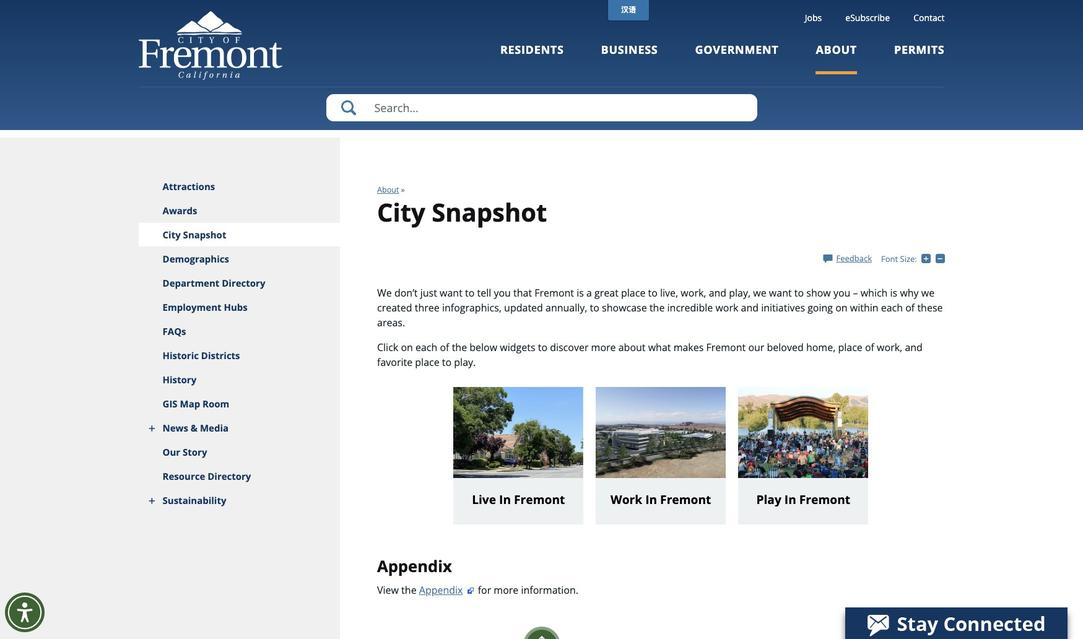 Task type: describe. For each thing, give the bounding box(es) containing it.
on inside the we don't just want to tell you that fremont is a great place to live, work, and play, we want to show you – which is why we created three infographics, updated annually, to showcase the incredible work and initiatives going on within each of these areas.
[[836, 301, 848, 315]]

to left play.
[[442, 355, 452, 369]]

about for about city snapshot
[[377, 185, 399, 195]]

each inside click on each of the below widgets to discover more about what makes fremont our beloved home, place of work, and favorite place to play.
[[416, 341, 437, 354]]

on inside click on each of the below widgets to discover more about what makes fremont our beloved home, place of work, and favorite place to play.
[[401, 341, 413, 354]]

updated
[[504, 301, 543, 315]]

of inside the we don't just want to tell you that fremont is a great place to live, work, and play, we want to show you – which is why we created three infographics, updated annually, to showcase the incredible work and initiatives going on within each of these areas.
[[906, 301, 915, 315]]

demographics link
[[138, 247, 340, 271]]

government
[[695, 42, 779, 57]]

room
[[203, 398, 229, 410]]

click on each of the below widgets to discover more about what makes fremont our beloved home, place of work, and favorite place to play.
[[377, 341, 923, 369]]

1 vertical spatial appendix
[[419, 583, 463, 597]]

city snapshot link
[[138, 223, 340, 247]]

2 want from the left
[[769, 286, 792, 300]]

don't
[[394, 286, 418, 300]]

we
[[377, 286, 392, 300]]

1 you from the left
[[494, 286, 511, 300]]

city inside about city snapshot
[[377, 195, 425, 229]]

contact
[[914, 12, 945, 24]]

in for work
[[645, 491, 657, 508]]

summer concert in central park with concert-goers sitting and dancing on lawn in front of performance pavilion overlooking lake elizabeth image
[[738, 387, 868, 479]]

attractions link
[[138, 175, 340, 199]]

1 vertical spatial more
[[494, 583, 519, 597]]

work in fremont
[[611, 491, 711, 508]]

within
[[850, 301, 879, 315]]

play in fremont
[[756, 491, 850, 508]]

play.
[[454, 355, 476, 369]]

going
[[808, 301, 833, 315]]

attractions
[[163, 180, 215, 193]]

business link
[[601, 42, 658, 74]]

history
[[163, 373, 196, 386]]

business
[[601, 42, 658, 57]]

about city snapshot
[[377, 185, 547, 229]]

to down a
[[590, 301, 599, 315]]

resource directory
[[163, 470, 251, 482]]

to left show
[[794, 286, 804, 300]]

story
[[183, 446, 207, 458]]

tell
[[477, 286, 491, 300]]

historic
[[163, 349, 199, 362]]

our story
[[163, 446, 207, 458]]

1 is from the left
[[577, 286, 584, 300]]

beloved
[[767, 341, 804, 354]]

2 you from the left
[[834, 286, 851, 300]]

place inside the we don't just want to tell you that fremont is a great place to live, work, and play, we want to show you – which is why we created three infographics, updated annually, to showcase the incredible work and initiatives going on within each of these areas.
[[621, 286, 646, 300]]

2 is from the left
[[890, 286, 898, 300]]

jobs link
[[805, 12, 822, 24]]

we don't just want to tell you that fremont is a great place to live, work, and play, we want to show you – which is why we created three infographics, updated annually, to showcase the incredible work and initiatives going on within each of these areas.
[[377, 286, 943, 329]]

work, inside the we don't just want to tell you that fremont is a great place to live, work, and play, we want to show you – which is why we created three infographics, updated annually, to showcase the incredible work and initiatives going on within each of these areas.
[[681, 286, 706, 300]]

feedback
[[836, 253, 872, 264]]

contact link
[[914, 12, 945, 24]]

just
[[420, 286, 437, 300]]

the inside click on each of the below widgets to discover more about what makes fremont our beloved home, place of work, and favorite place to play.
[[452, 341, 467, 354]]

department directory link
[[138, 271, 340, 295]]

0 horizontal spatial the
[[401, 583, 417, 597]]

map
[[180, 398, 200, 410]]

hubs
[[224, 301, 248, 313]]

to left the tell at top left
[[465, 286, 475, 300]]

fremont for live in fremont
[[514, 491, 565, 508]]

size:
[[900, 253, 917, 264]]

Search text field
[[326, 94, 757, 121]]

these
[[917, 301, 943, 315]]

jobs
[[805, 12, 822, 24]]

gis map room link
[[138, 392, 340, 416]]

permits link
[[894, 42, 945, 74]]

stay connected image
[[845, 606, 1067, 639]]

which
[[861, 286, 888, 300]]

resource directory link
[[138, 465, 340, 489]]

areas.
[[377, 316, 405, 329]]

directory for resource directory
[[208, 470, 251, 482]]

for
[[478, 583, 491, 597]]

1 want from the left
[[440, 286, 463, 300]]

work, inside click on each of the below widgets to discover more about what makes fremont our beloved home, place of work, and favorite place to play.
[[877, 341, 903, 354]]

more inside click on each of the below widgets to discover more about what makes fremont our beloved home, place of work, and favorite place to play.
[[591, 341, 616, 354]]

- link
[[936, 253, 947, 264]]

fremont for play in fremont
[[799, 491, 850, 508]]

residents
[[500, 42, 564, 57]]

what
[[648, 341, 671, 354]]

sustainability link
[[138, 489, 340, 513]]

media
[[200, 422, 229, 434]]

three
[[415, 301, 440, 315]]

-
[[945, 253, 947, 264]]

1 horizontal spatial of
[[865, 341, 874, 354]]

demographics
[[163, 253, 229, 265]]

0 vertical spatial appendix
[[377, 556, 452, 577]]

that
[[513, 286, 532, 300]]

faqs
[[163, 325, 186, 338]]

gis
[[163, 398, 178, 410]]

&
[[191, 422, 198, 434]]

1 we from the left
[[753, 286, 767, 300]]

rendering of building with trees around it and a dry grass field in the foreground image
[[596, 387, 749, 479]]

about for about
[[816, 42, 857, 57]]

in for play
[[785, 491, 796, 508]]

play in fremont link
[[738, 387, 868, 525]]

font
[[881, 253, 898, 264]]

our
[[748, 341, 764, 354]]

faqs link
[[138, 320, 340, 344]]

historic districts
[[163, 349, 240, 362]]

0 horizontal spatial of
[[440, 341, 449, 354]]

view the appendix
[[377, 583, 463, 597]]

and inside click on each of the below widgets to discover more about what makes fremont our beloved home, place of work, and favorite place to play.
[[905, 341, 923, 354]]



Task type: locate. For each thing, give the bounding box(es) containing it.
2 horizontal spatial the
[[650, 301, 665, 315]]

fremont up annually,
[[535, 286, 574, 300]]

to
[[465, 286, 475, 300], [648, 286, 658, 300], [794, 286, 804, 300], [590, 301, 599, 315], [538, 341, 548, 354], [442, 355, 452, 369]]

in inside work in fremont link
[[645, 491, 657, 508]]

the right view
[[401, 583, 417, 597]]

in right "live"
[[499, 491, 511, 508]]

about inside about city snapshot
[[377, 185, 399, 195]]

0 horizontal spatial city
[[163, 229, 181, 241]]

1 horizontal spatial the
[[452, 341, 467, 354]]

+
[[931, 253, 936, 264]]

the
[[650, 301, 665, 315], [452, 341, 467, 354], [401, 583, 417, 597]]

you left '–'
[[834, 286, 851, 300]]

residents link
[[500, 42, 564, 74]]

+ link
[[922, 253, 936, 264]]

1 horizontal spatial about link
[[816, 42, 857, 74]]

department
[[163, 277, 219, 289]]

esubscribe
[[846, 12, 890, 24]]

to left live,
[[648, 286, 658, 300]]

history link
[[138, 368, 340, 392]]

place up showcase
[[621, 286, 646, 300]]

and
[[709, 286, 727, 300], [741, 301, 759, 315], [905, 341, 923, 354]]

is left why
[[890, 286, 898, 300]]

0 vertical spatial directory
[[222, 277, 265, 289]]

1 horizontal spatial want
[[769, 286, 792, 300]]

appendix up view the appendix
[[377, 556, 452, 577]]

sustainability
[[163, 494, 226, 507]]

1 vertical spatial on
[[401, 341, 413, 354]]

directory for department directory
[[222, 277, 265, 289]]

1 horizontal spatial each
[[881, 301, 903, 315]]

created
[[377, 301, 412, 315]]

place right favorite on the left bottom of the page
[[415, 355, 440, 369]]

0 vertical spatial more
[[591, 341, 616, 354]]

about link
[[816, 42, 857, 74], [377, 185, 399, 195]]

0 vertical spatial and
[[709, 286, 727, 300]]

font size:
[[881, 253, 917, 264]]

0 vertical spatial the
[[650, 301, 665, 315]]

districts
[[201, 349, 240, 362]]

awards
[[163, 204, 197, 217]]

0 horizontal spatial work,
[[681, 286, 706, 300]]

employment hubs link
[[138, 295, 340, 320]]

1 vertical spatial about link
[[377, 185, 399, 195]]

and down play,
[[741, 301, 759, 315]]

click
[[377, 341, 398, 354]]

place
[[621, 286, 646, 300], [838, 341, 863, 354], [415, 355, 440, 369]]

on right going
[[836, 301, 848, 315]]

in for live
[[499, 491, 511, 508]]

each
[[881, 301, 903, 315], [416, 341, 437, 354]]

0 horizontal spatial on
[[401, 341, 413, 354]]

fremont inside "link"
[[514, 491, 565, 508]]

directory down our story link
[[208, 470, 251, 482]]

2 horizontal spatial of
[[906, 301, 915, 315]]

0 vertical spatial about link
[[816, 42, 857, 74]]

live
[[472, 491, 496, 508]]

1 vertical spatial place
[[838, 341, 863, 354]]

1 horizontal spatial we
[[921, 286, 935, 300]]

directory
[[222, 277, 265, 289], [208, 470, 251, 482]]

esubscribe link
[[846, 12, 890, 24]]

of left below
[[440, 341, 449, 354]]

feedback link
[[823, 253, 872, 264]]

you
[[494, 286, 511, 300], [834, 286, 851, 300]]

0 vertical spatial work,
[[681, 286, 706, 300]]

0 horizontal spatial snapshot
[[183, 229, 226, 241]]

information.
[[521, 583, 578, 597]]

on up favorite on the left bottom of the page
[[401, 341, 413, 354]]

in right work
[[645, 491, 657, 508]]

our
[[163, 446, 180, 458]]

more right for
[[494, 583, 519, 597]]

1 vertical spatial each
[[416, 341, 437, 354]]

work,
[[681, 286, 706, 300], [877, 341, 903, 354]]

1 horizontal spatial is
[[890, 286, 898, 300]]

resource
[[163, 470, 205, 482]]

live in fremont link
[[454, 387, 584, 525]]

1 vertical spatial the
[[452, 341, 467, 354]]

initiatives
[[761, 301, 805, 315]]

want right just
[[440, 286, 463, 300]]

1 horizontal spatial snapshot
[[432, 195, 547, 229]]

awards link
[[138, 199, 340, 223]]

columnusercontrol3 main content
[[340, 137, 951, 639]]

more
[[591, 341, 616, 354], [494, 583, 519, 597]]

2 horizontal spatial in
[[785, 491, 796, 508]]

each right click
[[416, 341, 437, 354]]

news
[[163, 422, 188, 434]]

2 we from the left
[[921, 286, 935, 300]]

font size: link
[[881, 253, 917, 264]]

is left a
[[577, 286, 584, 300]]

0 horizontal spatial is
[[577, 286, 584, 300]]

fremont left 'our' at bottom right
[[706, 341, 746, 354]]

1 vertical spatial and
[[741, 301, 759, 315]]

1 horizontal spatial more
[[591, 341, 616, 354]]

each inside the we don't just want to tell you that fremont is a great place to live, work, and play, we want to show you – which is why we created three infographics, updated annually, to showcase the incredible work and initiatives going on within each of these areas.
[[881, 301, 903, 315]]

0 horizontal spatial each
[[416, 341, 437, 354]]

and down "these"
[[905, 341, 923, 354]]

in inside play in fremont link
[[785, 491, 796, 508]]

appendix
[[377, 556, 452, 577], [419, 583, 463, 597]]

fremont right play
[[799, 491, 850, 508]]

2 vertical spatial and
[[905, 341, 923, 354]]

our story link
[[138, 440, 340, 465]]

1 vertical spatial about
[[377, 185, 399, 195]]

fremont neighborhood with homes, trees, and streets image
[[454, 387, 584, 479]]

fremont right work
[[660, 491, 711, 508]]

live in fremont
[[472, 491, 565, 508]]

2 horizontal spatial and
[[905, 341, 923, 354]]

1 vertical spatial work,
[[877, 341, 903, 354]]

1 vertical spatial directory
[[208, 470, 251, 482]]

0 horizontal spatial about
[[377, 185, 399, 195]]

live,
[[660, 286, 678, 300]]

permits
[[894, 42, 945, 57]]

0 vertical spatial about
[[816, 42, 857, 57]]

of down within
[[865, 341, 874, 354]]

news & media link
[[138, 416, 340, 440]]

fremont for work in fremont
[[660, 491, 711, 508]]

more left about
[[591, 341, 616, 354]]

each down why
[[881, 301, 903, 315]]

1 horizontal spatial place
[[621, 286, 646, 300]]

a
[[587, 286, 592, 300]]

directory down 'demographics' link
[[222, 277, 265, 289]]

city snapshot
[[163, 229, 226, 241]]

place right the home,
[[838, 341, 863, 354]]

1 horizontal spatial in
[[645, 491, 657, 508]]

you right the tell at top left
[[494, 286, 511, 300]]

gis map room
[[163, 398, 229, 410]]

1 horizontal spatial city
[[377, 195, 425, 229]]

on
[[836, 301, 848, 315], [401, 341, 413, 354]]

the inside the we don't just want to tell you that fremont is a great place to live, work, and play, we want to show you – which is why we created three infographics, updated annually, to showcase the incredible work and initiatives going on within each of these areas.
[[650, 301, 665, 315]]

home,
[[806, 341, 836, 354]]

widgets
[[500, 341, 535, 354]]

–
[[853, 286, 858, 300]]

0 vertical spatial place
[[621, 286, 646, 300]]

0 horizontal spatial in
[[499, 491, 511, 508]]

3 in from the left
[[785, 491, 796, 508]]

appendix left for
[[419, 583, 463, 597]]

below
[[470, 341, 497, 354]]

we up "these"
[[921, 286, 935, 300]]

of
[[906, 301, 915, 315], [440, 341, 449, 354], [865, 341, 874, 354]]

employment
[[163, 301, 221, 313]]

the up play.
[[452, 341, 467, 354]]

why
[[900, 286, 919, 300]]

work, down within
[[877, 341, 903, 354]]

employment hubs
[[163, 301, 248, 313]]

fremont inside the we don't just want to tell you that fremont is a great place to live, work, and play, we want to show you – which is why we created three infographics, updated annually, to showcase the incredible work and initiatives going on within each of these areas.
[[535, 286, 574, 300]]

fremont inside click on each of the below widgets to discover more about what makes fremont our beloved home, place of work, and favorite place to play.
[[706, 341, 746, 354]]

0 horizontal spatial about link
[[377, 185, 399, 195]]

the down live,
[[650, 301, 665, 315]]

1 horizontal spatial work,
[[877, 341, 903, 354]]

want up initiatives
[[769, 286, 792, 300]]

we right play,
[[753, 286, 767, 300]]

of down why
[[906, 301, 915, 315]]

1 horizontal spatial you
[[834, 286, 851, 300]]

0 horizontal spatial you
[[494, 286, 511, 300]]

fremont right "live"
[[514, 491, 565, 508]]

work
[[716, 301, 738, 315]]

want
[[440, 286, 463, 300], [769, 286, 792, 300]]

great
[[595, 286, 619, 300]]

1 horizontal spatial on
[[836, 301, 848, 315]]

to right widgets
[[538, 341, 548, 354]]

favorite
[[377, 355, 413, 369]]

0 horizontal spatial place
[[415, 355, 440, 369]]

1 horizontal spatial about
[[816, 42, 857, 57]]

2 in from the left
[[645, 491, 657, 508]]

in right play
[[785, 491, 796, 508]]

0 vertical spatial on
[[836, 301, 848, 315]]

annually,
[[546, 301, 587, 315]]

historic districts link
[[138, 344, 340, 368]]

and up work
[[709, 286, 727, 300]]

about
[[619, 341, 646, 354]]

news & media
[[163, 422, 229, 434]]

2 vertical spatial place
[[415, 355, 440, 369]]

in inside live in fremont "link"
[[499, 491, 511, 508]]

snapshot inside about city snapshot
[[432, 195, 547, 229]]

work
[[611, 491, 642, 508]]

0 horizontal spatial we
[[753, 286, 767, 300]]

2 vertical spatial the
[[401, 583, 417, 597]]

0 horizontal spatial more
[[494, 583, 519, 597]]

0 horizontal spatial and
[[709, 286, 727, 300]]

0 horizontal spatial want
[[440, 286, 463, 300]]

work, up incredible
[[681, 286, 706, 300]]

infographics,
[[442, 301, 502, 315]]

1 in from the left
[[499, 491, 511, 508]]

2 horizontal spatial place
[[838, 341, 863, 354]]

discover
[[550, 341, 589, 354]]

view
[[377, 583, 399, 597]]

0 vertical spatial each
[[881, 301, 903, 315]]

play,
[[729, 286, 751, 300]]

we
[[753, 286, 767, 300], [921, 286, 935, 300]]

1 horizontal spatial and
[[741, 301, 759, 315]]



Task type: vqa. For each thing, say whether or not it's contained in the screenshot.
Division
no



